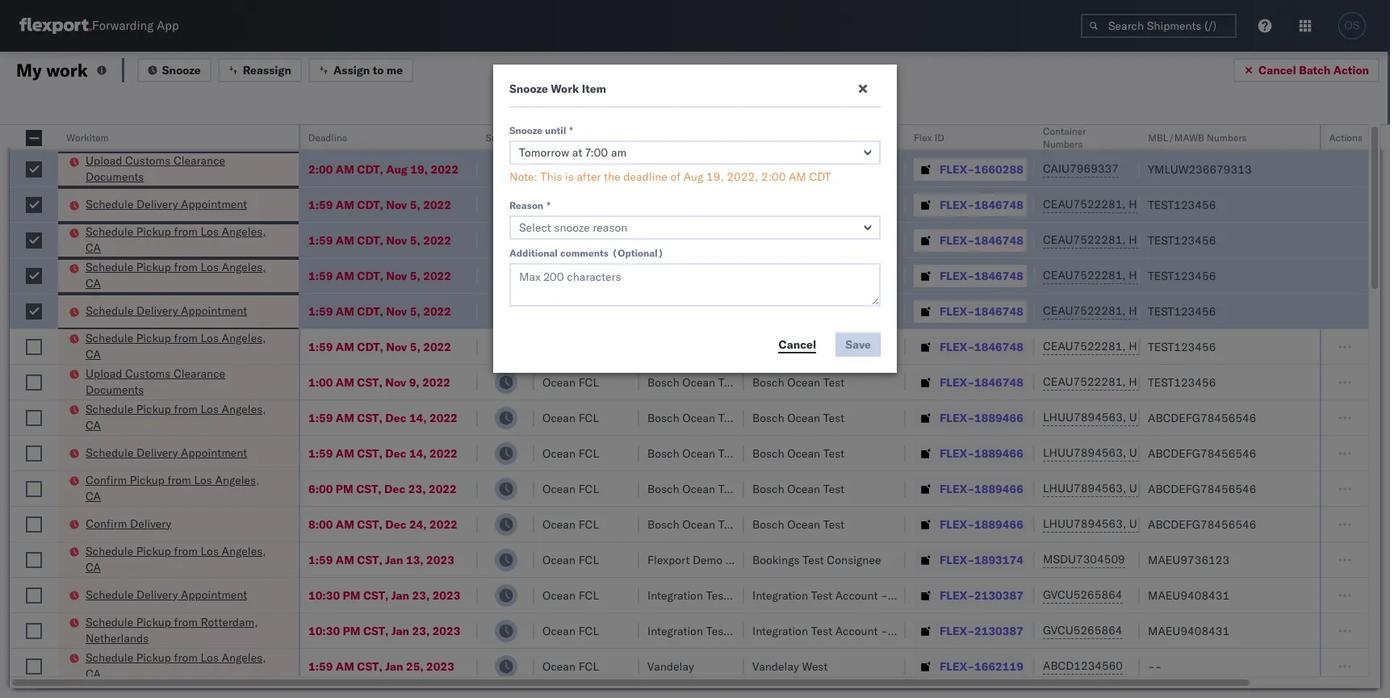 Task type: locate. For each thing, give the bounding box(es) containing it.
0 horizontal spatial aug
[[386, 162, 408, 176]]

7 schedule from the top
[[86, 445, 133, 460]]

10:30 down 1:59 am cst, jan 13, 2023
[[308, 588, 340, 603]]

10:30 up the 1:59 am cst, jan 25, 2023
[[308, 624, 340, 638]]

pm right "6:00"
[[336, 482, 354, 496]]

schedule delivery appointment button
[[86, 196, 247, 214], [86, 303, 247, 321], [86, 445, 247, 462], [86, 587, 247, 604]]

vandelay for vandelay
[[648, 659, 694, 674]]

1 vertical spatial 14,
[[409, 446, 427, 461]]

schedule pickup from los angeles, ca link for 1st schedule pickup from los angeles, ca button from the bottom
[[86, 650, 278, 682]]

1 ca from the top
[[86, 241, 101, 255]]

numbers down container
[[1043, 138, 1083, 150]]

upload customs clearance documents button for 2:00 am cdt, aug 19, 2022
[[86, 153, 278, 187]]

demo right of
[[693, 162, 723, 176]]

to
[[373, 63, 384, 77]]

1 clearance from the top
[[174, 153, 225, 168]]

13 fcl from the top
[[579, 624, 599, 638]]

am for 3rd schedule delivery appointment button from the bottom of the page
[[336, 304, 354, 319]]

2023 right 13,
[[426, 553, 455, 567]]

dec
[[385, 411, 407, 425], [385, 446, 407, 461], [384, 482, 406, 496], [385, 517, 407, 532]]

1 horizontal spatial 2:00
[[762, 170, 786, 184]]

10:30 pm cst, jan 23, 2023 up the 1:59 am cst, jan 25, 2023
[[308, 624, 461, 638]]

pm
[[336, 482, 354, 496], [343, 588, 361, 603], [343, 624, 361, 638]]

8 schedule from the top
[[86, 544, 133, 558]]

1 vertical spatial 10:30
[[308, 624, 340, 638]]

0 vertical spatial lagerfeld
[[915, 588, 963, 603]]

2023 right "25,"
[[426, 659, 455, 674]]

integration down bookings at the right of page
[[753, 588, 808, 603]]

flexport demo consignee for bookings test consignee
[[648, 553, 780, 567]]

1 vertical spatial pm
[[343, 588, 361, 603]]

1 vertical spatial *
[[547, 199, 551, 212]]

0 vertical spatial flex-2130387
[[940, 588, 1024, 603]]

documents for 2:00 am cdt, aug 19, 2022
[[86, 170, 144, 184]]

pickup inside confirm pickup from los angeles, ca
[[130, 473, 165, 487]]

snooze
[[162, 63, 201, 77], [510, 82, 548, 96], [510, 124, 543, 136], [486, 132, 518, 144]]

2 confirm from the top
[[86, 516, 127, 531]]

2 schedule from the top
[[86, 224, 133, 239]]

schedule pickup from los angeles, ca link for second schedule pickup from los angeles, ca button from the top
[[86, 259, 278, 292]]

0 vertical spatial upload
[[86, 153, 122, 168]]

numbers up ymluw236679313
[[1207, 132, 1247, 144]]

from for confirm pickup from los angeles, ca button
[[168, 473, 191, 487]]

gvcu5265864 up abcd1234560
[[1043, 623, 1123, 638]]

angeles,
[[222, 224, 266, 239], [222, 260, 266, 275], [222, 331, 266, 345], [222, 402, 266, 416], [215, 473, 260, 487], [222, 544, 266, 558], [222, 650, 266, 665]]

1 vertical spatial upload customs clearance documents button
[[86, 365, 278, 399]]

schedule inside schedule pickup from rotterdam, netherlands
[[86, 615, 133, 629]]

numbers for container numbers
[[1043, 138, 1083, 150]]

delivery for 1:59 am cst, dec 14, 2022
[[136, 445, 178, 460]]

2 vandelay from the left
[[753, 659, 799, 674]]

2 1:59 am cdt, nov 5, 2022 from the top
[[308, 233, 451, 248]]

documents for 1:00 am cst, nov 9, 2022
[[86, 382, 144, 397]]

flex-1846748
[[940, 197, 1024, 212], [940, 233, 1024, 248], [940, 269, 1024, 283], [940, 304, 1024, 319], [940, 340, 1024, 354], [940, 375, 1024, 390]]

hlxu8034992
[[1215, 197, 1294, 212], [1215, 233, 1294, 247], [1215, 268, 1294, 283], [1215, 304, 1294, 318], [1215, 339, 1294, 354], [1215, 375, 1294, 389]]

flex-1662119 button
[[914, 655, 1027, 678], [914, 655, 1027, 678]]

1 vertical spatial flex-2130387
[[940, 624, 1024, 638]]

5, for 6th schedule pickup from los angeles, ca button from the bottom of the page
[[410, 233, 421, 248]]

schedule delivery appointment link for 1:59 am cdt, nov 5, 2022
[[86, 196, 247, 212]]

flexport demo consignee for --
[[648, 162, 780, 176]]

1 vertical spatial maeu9408431
[[1148, 624, 1230, 638]]

10 resize handle column header from the left
[[1323, 125, 1342, 699]]

flex-1893174 button
[[914, 549, 1027, 571], [914, 549, 1027, 571]]

cst, up 8:00 am cst, dec 24, 2022
[[356, 482, 382, 496]]

flex-1846748 button
[[914, 193, 1027, 216], [914, 193, 1027, 216], [914, 229, 1027, 252], [914, 229, 1027, 252], [914, 264, 1027, 287], [914, 264, 1027, 287], [914, 300, 1027, 323], [914, 300, 1027, 323], [914, 336, 1027, 358], [914, 336, 1027, 358], [914, 371, 1027, 394], [914, 371, 1027, 394]]

upload customs clearance documents
[[86, 153, 225, 184], [86, 366, 225, 397]]

confirm for confirm pickup from los angeles, ca
[[86, 473, 127, 487]]

cancel
[[1259, 63, 1297, 77], [779, 337, 817, 352]]

pickup inside schedule pickup from rotterdam, netherlands
[[136, 615, 171, 629]]

schedule pickup from los angeles, ca for second schedule pickup from los angeles, ca button from the top
[[86, 260, 266, 291]]

12 fcl from the top
[[579, 588, 599, 603]]

pm for schedule pickup from rotterdam, netherlands
[[343, 624, 361, 638]]

reason
[[510, 199, 544, 212]]

0 horizontal spatial 19,
[[411, 162, 428, 176]]

am for fifth schedule pickup from los angeles, ca button from the top
[[336, 553, 354, 567]]

8 1:59 from the top
[[308, 553, 333, 567]]

1 vertical spatial upload customs clearance documents link
[[86, 365, 278, 398]]

cdt,
[[357, 162, 383, 176], [357, 197, 383, 212], [357, 233, 383, 248], [357, 269, 383, 283], [357, 304, 383, 319], [357, 340, 383, 354]]

ymluw236679313
[[1148, 162, 1252, 176]]

upload customs clearance documents link
[[86, 153, 278, 185], [86, 365, 278, 398]]

0 vertical spatial 1:59 am cst, dec 14, 2022
[[308, 411, 458, 425]]

5 schedule pickup from los angeles, ca button from the top
[[86, 543, 278, 577]]

1 customs from the top
[[125, 153, 171, 168]]

4 hlxu6269489, from the top
[[1129, 304, 1212, 318]]

0 horizontal spatial --
[[753, 162, 767, 176]]

cst, down 1:00 am cst, nov 9, 2022
[[357, 411, 383, 425]]

resize handle column header for mbl/mawb numbers button
[[1323, 125, 1342, 699]]

0 vertical spatial integration
[[753, 588, 808, 603]]

customs for 2:00
[[125, 153, 171, 168]]

maeu9408431
[[1148, 588, 1230, 603], [1148, 624, 1230, 638]]

upload
[[86, 153, 122, 168], [86, 366, 122, 381]]

confirm delivery
[[86, 516, 171, 531]]

2023 for 1st schedule pickup from los angeles, ca button from the bottom
[[426, 659, 455, 674]]

14, up "6:00 pm cst, dec 23, 2022" at the left
[[409, 446, 427, 461]]

14, down 9,
[[409, 411, 427, 425]]

snooze down app
[[162, 63, 201, 77]]

schedule pickup from los angeles, ca for fourth schedule pickup from los angeles, ca button from the bottom
[[86, 331, 266, 361]]

integration up vandelay west
[[753, 624, 808, 638]]

7 ocean fcl from the top
[[543, 411, 599, 425]]

1 vertical spatial demo
[[693, 553, 723, 567]]

0 vertical spatial integration test account - karl lagerfeld
[[753, 588, 963, 603]]

1 schedule pickup from los angeles, ca from the top
[[86, 224, 266, 255]]

upload for 2:00 am cdt, aug 19, 2022
[[86, 153, 122, 168]]

am for 1st schedule pickup from los angeles, ca button from the bottom
[[336, 659, 354, 674]]

1 flex-1889466 from the top
[[940, 411, 1024, 425]]

-- left cdt
[[753, 162, 767, 176]]

1 integration test account - karl lagerfeld from the top
[[753, 588, 963, 603]]

2 ceau7522281, hlxu6269489, hlxu8034992 from the top
[[1043, 233, 1294, 247]]

delivery for 8:00 am cst, dec 24, 2022
[[130, 516, 171, 531]]

1 vertical spatial lagerfeld
[[915, 624, 963, 638]]

0 vertical spatial gvcu5265864
[[1043, 588, 1123, 602]]

2 schedule pickup from los angeles, ca link from the top
[[86, 259, 278, 292]]

0 vertical spatial confirm
[[86, 473, 127, 487]]

4 ocean fcl from the top
[[543, 269, 599, 283]]

1:59 for 1st schedule pickup from los angeles, ca button from the bottom
[[308, 659, 333, 674]]

snooze left work
[[510, 82, 548, 96]]

pickup for 1st schedule pickup from los angeles, ca button from the bottom
[[136, 650, 171, 665]]

numbers
[[1207, 132, 1247, 144], [1043, 138, 1083, 150]]

ceau7522281,
[[1043, 197, 1126, 212], [1043, 233, 1126, 247], [1043, 268, 1126, 283], [1043, 304, 1126, 318], [1043, 339, 1126, 354], [1043, 375, 1126, 389]]

0 vertical spatial *
[[570, 124, 573, 136]]

resize handle column header for workitem button
[[279, 125, 299, 699]]

0 vertical spatial flexport
[[648, 162, 690, 176]]

demo left bookings at the right of page
[[693, 553, 723, 567]]

1 vertical spatial cancel
[[779, 337, 817, 352]]

flex-
[[940, 162, 975, 176], [940, 197, 975, 212], [940, 233, 975, 248], [940, 269, 975, 283], [940, 304, 975, 319], [940, 340, 975, 354], [940, 375, 975, 390], [940, 411, 975, 425], [940, 446, 975, 461], [940, 482, 975, 496], [940, 517, 975, 532], [940, 553, 975, 567], [940, 588, 975, 603], [940, 624, 975, 638], [940, 659, 975, 674]]

confirm pickup from los angeles, ca link
[[86, 472, 278, 504]]

10 fcl from the top
[[579, 517, 599, 532]]

ceau7522281, hlxu6269489, hlxu8034992
[[1043, 197, 1294, 212], [1043, 233, 1294, 247], [1043, 268, 1294, 283], [1043, 304, 1294, 318], [1043, 339, 1294, 354], [1043, 375, 1294, 389]]

2 flex-2130387 from the top
[[940, 624, 1024, 638]]

5, for 3rd schedule delivery appointment button from the bottom of the page
[[410, 304, 421, 319]]

flex-2130387 button
[[914, 584, 1027, 607], [914, 584, 1027, 607], [914, 620, 1027, 642], [914, 620, 1027, 642]]

6 flex-1846748 from the top
[[940, 375, 1024, 390]]

schedule delivery appointment
[[86, 197, 247, 212], [86, 304, 247, 318], [86, 445, 247, 460], [86, 587, 247, 602]]

6 schedule pickup from los angeles, ca link from the top
[[86, 650, 278, 682]]

clearance for 2:00 am cdt, aug 19, 2022
[[174, 153, 225, 168]]

5 flex- from the top
[[940, 304, 975, 319]]

lagerfeld up flex-1662119 on the bottom of page
[[915, 624, 963, 638]]

2 vertical spatial pm
[[343, 624, 361, 638]]

1 10:30 from the top
[[308, 588, 340, 603]]

3 resize handle column header from the left
[[459, 125, 478, 699]]

2 schedule pickup from los angeles, ca from the top
[[86, 260, 266, 291]]

test
[[719, 197, 740, 212], [824, 197, 845, 212], [719, 233, 740, 248], [824, 233, 845, 248], [719, 304, 740, 319], [824, 304, 845, 319], [824, 340, 845, 354], [719, 375, 740, 390], [824, 375, 845, 390], [719, 411, 740, 425], [824, 411, 845, 425], [719, 446, 740, 461], [824, 446, 845, 461], [719, 482, 740, 496], [824, 482, 845, 496], [719, 517, 740, 532], [824, 517, 845, 532], [803, 553, 824, 567], [811, 588, 833, 603], [811, 624, 833, 638]]

1:59 am cst, jan 25, 2023
[[308, 659, 455, 674]]

2130387 down 1893174
[[975, 588, 1024, 603]]

2 2130387 from the top
[[975, 624, 1024, 638]]

am for second schedule pickup from los angeles, ca button from the top
[[336, 269, 354, 283]]

flex-2130387 up flex-1662119 on the bottom of page
[[940, 624, 1024, 638]]

7 ca from the top
[[86, 667, 101, 681]]

of
[[671, 170, 681, 184]]

0 vertical spatial maeu9408431
[[1148, 588, 1230, 603]]

1 horizontal spatial numbers
[[1207, 132, 1247, 144]]

1 vertical spatial flexport demo consignee
[[648, 553, 780, 567]]

1:59 am cst, dec 14, 2022 up "6:00 pm cst, dec 23, 2022" at the left
[[308, 446, 458, 461]]

9 flex- from the top
[[940, 446, 975, 461]]

1 vertical spatial 2130387
[[975, 624, 1024, 638]]

2 upload customs clearance documents button from the top
[[86, 365, 278, 399]]

1:59
[[308, 197, 333, 212], [308, 233, 333, 248], [308, 269, 333, 283], [308, 304, 333, 319], [308, 340, 333, 354], [308, 411, 333, 425], [308, 446, 333, 461], [308, 553, 333, 567], [308, 659, 333, 674]]

2:00 right 2022,
[[762, 170, 786, 184]]

23, up "25,"
[[412, 624, 430, 638]]

0 vertical spatial pm
[[336, 482, 354, 496]]

0 horizontal spatial vandelay
[[648, 659, 694, 674]]

0 vertical spatial 23,
[[408, 482, 426, 496]]

1:59 am cst, dec 14, 2022 down 1:00 am cst, nov 9, 2022
[[308, 411, 458, 425]]

am for 6th schedule pickup from los angeles, ca button from the bottom of the page
[[336, 233, 354, 248]]

schedule pickup from los angeles, ca button
[[86, 224, 278, 258], [86, 259, 278, 293], [86, 330, 278, 364], [86, 401, 278, 435], [86, 543, 278, 577], [86, 650, 278, 684]]

1 upload customs clearance documents link from the top
[[86, 153, 278, 185]]

5 fcl from the top
[[579, 304, 599, 319]]

schedule delivery appointment button for 1:59 am cst, dec 14, 2022
[[86, 445, 247, 462]]

2023 up the 1:59 am cst, jan 25, 2023
[[433, 624, 461, 638]]

numbers inside button
[[1207, 132, 1247, 144]]

2 1889466 from the top
[[975, 446, 1024, 461]]

0 vertical spatial cancel
[[1259, 63, 1297, 77]]

action
[[1334, 63, 1370, 77]]

los for second schedule pickup from los angeles, ca button from the top
[[201, 260, 219, 275]]

3 ceau7522281, from the top
[[1043, 268, 1126, 283]]

angeles, for 1st schedule pickup from los angeles, ca button from the bottom
[[222, 650, 266, 665]]

11 resize handle column header from the left
[[1349, 125, 1369, 699]]

test123456
[[1148, 197, 1216, 212], [1148, 233, 1216, 248], [1148, 269, 1216, 283], [1148, 304, 1216, 319], [1148, 340, 1216, 354], [1148, 375, 1216, 390]]

14,
[[409, 411, 427, 425], [409, 446, 427, 461]]

1 vertical spatial upload
[[86, 366, 122, 381]]

0 vertical spatial upload customs clearance documents
[[86, 153, 225, 184]]

resize handle column header for the flex id button
[[1016, 125, 1035, 699]]

3 1:59 am cdt, nov 5, 2022 from the top
[[308, 269, 451, 283]]

5 hlxu8034992 from the top
[[1215, 339, 1294, 354]]

2 test123456 from the top
[[1148, 233, 1216, 248]]

lhuu7894563, uetu5238478
[[1043, 410, 1208, 425], [1043, 446, 1208, 460], [1043, 481, 1208, 496], [1043, 517, 1208, 531]]

1 ceau7522281, hlxu6269489, hlxu8034992 from the top
[[1043, 197, 1294, 212]]

cst, down 1:59 am cst, jan 13, 2023
[[363, 588, 389, 603]]

23, up "24,"
[[408, 482, 426, 496]]

from inside schedule pickup from rotterdam, netherlands
[[174, 615, 198, 629]]

0 vertical spatial customs
[[125, 153, 171, 168]]

assign
[[334, 63, 370, 77]]

12 flex- from the top
[[940, 553, 975, 567]]

1 vertical spatial customs
[[125, 366, 171, 381]]

uetu5238478
[[1130, 410, 1208, 425], [1130, 446, 1208, 460], [1130, 481, 1208, 496], [1130, 517, 1208, 531]]

angeles, inside confirm pickup from los angeles, ca
[[215, 473, 260, 487]]

5 schedule pickup from los angeles, ca link from the top
[[86, 543, 278, 575]]

4 ceau7522281, from the top
[[1043, 304, 1126, 318]]

13,
[[406, 553, 424, 567]]

resize handle column header for mode button
[[620, 125, 640, 699]]

0 vertical spatial --
[[753, 162, 767, 176]]

schedule pickup from los angeles, ca link for fifth schedule pickup from los angeles, ca button from the top
[[86, 543, 278, 575]]

aug down deadline button
[[386, 162, 408, 176]]

2 1:59 from the top
[[308, 233, 333, 248]]

19, down deadline button
[[411, 162, 428, 176]]

delivery inside "link"
[[130, 516, 171, 531]]

from inside confirm pickup from los angeles, ca
[[168, 473, 191, 487]]

* right reason
[[547, 199, 551, 212]]

23, down 13,
[[412, 588, 430, 603]]

2 lhuu7894563, from the top
[[1043, 446, 1127, 460]]

flex-1662119
[[940, 659, 1024, 674]]

2:00 down 'deadline'
[[308, 162, 333, 176]]

documents
[[86, 170, 144, 184], [86, 382, 144, 397]]

2 upload from the top
[[86, 366, 122, 381]]

confirm inside confirm pickup from los angeles, ca
[[86, 473, 127, 487]]

3 ca from the top
[[86, 347, 101, 361]]

reason *
[[510, 199, 551, 212]]

Search Shipments (/) text field
[[1081, 14, 1237, 38]]

2 flex-1846748 from the top
[[940, 233, 1024, 248]]

1 1:59 am cdt, nov 5, 2022 from the top
[[308, 197, 451, 212]]

pickup for schedule pickup from rotterdam, netherlands button
[[136, 615, 171, 629]]

los
[[201, 224, 219, 239], [201, 260, 219, 275], [201, 331, 219, 345], [201, 402, 219, 416], [194, 473, 212, 487], [201, 544, 219, 558], [201, 650, 219, 665]]

cdt
[[810, 170, 831, 184]]

1 horizontal spatial *
[[570, 124, 573, 136]]

None checkbox
[[26, 161, 42, 177], [26, 232, 42, 248], [26, 303, 42, 319], [26, 374, 42, 390], [26, 445, 42, 462], [26, 623, 42, 639], [26, 161, 42, 177], [26, 232, 42, 248], [26, 303, 42, 319], [26, 374, 42, 390], [26, 445, 42, 462], [26, 623, 42, 639]]

2022
[[431, 162, 459, 176], [423, 197, 451, 212], [423, 233, 451, 248], [423, 269, 451, 283], [423, 304, 451, 319], [423, 340, 451, 354], [422, 375, 451, 390], [430, 411, 458, 425], [430, 446, 458, 461], [429, 482, 457, 496], [430, 517, 458, 532]]

pm up the 1:59 am cst, jan 25, 2023
[[343, 624, 361, 638]]

0 vertical spatial 14,
[[409, 411, 427, 425]]

pickup for confirm pickup from los angeles, ca button
[[130, 473, 165, 487]]

los for fourth schedule pickup from los angeles, ca button from the bottom
[[201, 331, 219, 345]]

flex-2130387 down flex-1893174
[[940, 588, 1024, 603]]

karl
[[891, 588, 912, 603], [891, 624, 912, 638]]

1 vertical spatial 1:59 am cst, dec 14, 2022
[[308, 446, 458, 461]]

aug right of
[[684, 170, 704, 184]]

pickup for fourth schedule pickup from los angeles, ca button from the bottom
[[136, 331, 171, 345]]

4 flex-1846748 from the top
[[940, 304, 1024, 319]]

1 vertical spatial documents
[[86, 382, 144, 397]]

1:59 for second schedule pickup from los angeles, ca button from the top
[[308, 269, 333, 283]]

0 vertical spatial 10:30
[[308, 588, 340, 603]]

1 vertical spatial karl
[[891, 624, 912, 638]]

los for 6th schedule pickup from los angeles, ca button from the bottom of the page
[[201, 224, 219, 239]]

1 1:59 from the top
[[308, 197, 333, 212]]

4 schedule pickup from los angeles, ca link from the top
[[86, 401, 278, 433]]

1 test123456 from the top
[[1148, 197, 1216, 212]]

5,
[[410, 197, 421, 212], [410, 233, 421, 248], [410, 269, 421, 283], [410, 304, 421, 319], [410, 340, 421, 354]]

am for upload customs clearance documents button associated with 1:00 am cst, nov 9, 2022
[[336, 375, 354, 390]]

1 horizontal spatial cancel
[[1259, 63, 1297, 77]]

6 schedule pickup from los angeles, ca button from the top
[[86, 650, 278, 684]]

os button
[[1334, 7, 1371, 44]]

0 horizontal spatial cancel
[[779, 337, 817, 352]]

mbl/mawb
[[1148, 132, 1205, 144]]

los inside confirm pickup from los angeles, ca
[[194, 473, 212, 487]]

0 vertical spatial upload customs clearance documents link
[[86, 153, 278, 185]]

23, for schedule pickup from rotterdam, netherlands
[[412, 624, 430, 638]]

Max 200 characters text field
[[510, 263, 881, 307]]

10:30 pm cst, jan 23, 2023 down 1:59 am cst, jan 13, 2023
[[308, 588, 461, 603]]

7 fcl from the top
[[579, 411, 599, 425]]

24,
[[409, 517, 427, 532]]

demo
[[693, 162, 723, 176], [693, 553, 723, 567]]

flex-2130387
[[940, 588, 1024, 603], [940, 624, 1024, 638]]

1 vertical spatial clearance
[[174, 366, 225, 381]]

cst,
[[357, 375, 383, 390], [357, 411, 383, 425], [357, 446, 383, 461], [356, 482, 382, 496], [357, 517, 383, 532], [357, 553, 383, 567], [363, 588, 389, 603], [363, 624, 389, 638], [357, 659, 383, 674]]

caiu7969337
[[1043, 162, 1119, 176]]

mode
[[543, 132, 567, 144]]

integration test account - karl lagerfeld down 'bookings test consignee'
[[753, 588, 963, 603]]

5 1:59 from the top
[[308, 340, 333, 354]]

1:59 for 3rd schedule delivery appointment button from the bottom of the page
[[308, 304, 333, 319]]

0 vertical spatial 2130387
[[975, 588, 1024, 603]]

3 schedule pickup from los angeles, ca from the top
[[86, 331, 266, 361]]

1 vertical spatial confirm
[[86, 516, 127, 531]]

2 vertical spatial 23,
[[412, 624, 430, 638]]

my work
[[16, 59, 88, 81]]

* right until
[[570, 124, 573, 136]]

1 vertical spatial account
[[836, 624, 878, 638]]

2023
[[426, 553, 455, 567], [433, 588, 461, 603], [433, 624, 461, 638], [426, 659, 455, 674]]

gvcu5265864 down msdu7304509
[[1043, 588, 1123, 602]]

1 vertical spatial upload customs clearance documents
[[86, 366, 225, 397]]

1 horizontal spatial vandelay
[[753, 659, 799, 674]]

snooze up note:
[[486, 132, 518, 144]]

2130387 up 1662119
[[975, 624, 1024, 638]]

4 5, from the top
[[410, 304, 421, 319]]

bosch ocean test
[[648, 197, 740, 212], [753, 197, 845, 212], [648, 233, 740, 248], [753, 233, 845, 248], [648, 304, 740, 319], [753, 304, 845, 319], [753, 340, 845, 354], [648, 375, 740, 390], [753, 375, 845, 390], [648, 411, 740, 425], [753, 411, 845, 425], [648, 446, 740, 461], [753, 446, 845, 461], [648, 482, 740, 496], [753, 482, 845, 496], [648, 517, 740, 532], [753, 517, 845, 532]]

confirm inside "link"
[[86, 516, 127, 531]]

am for upload customs clearance documents button related to 2:00 am cdt, aug 19, 2022
[[336, 162, 354, 176]]

1 vertical spatial 10:30 pm cst, jan 23, 2023
[[308, 624, 461, 638]]

1:59 am cdt, nov 5, 2022 for 6th schedule pickup from los angeles, ca button from the bottom of the page
[[308, 233, 451, 248]]

9 resize handle column header from the left
[[1121, 125, 1140, 699]]

gvcu5265864
[[1043, 588, 1123, 602], [1043, 623, 1123, 638]]

1846748
[[975, 197, 1024, 212], [975, 233, 1024, 248], [975, 269, 1024, 283], [975, 304, 1024, 319], [975, 340, 1024, 354], [975, 375, 1024, 390]]

0 horizontal spatial *
[[547, 199, 551, 212]]

cst, up the 1:59 am cst, jan 25, 2023
[[363, 624, 389, 638]]

demo for bookings test consignee
[[693, 553, 723, 567]]

0 vertical spatial account
[[836, 588, 878, 603]]

note:
[[510, 170, 538, 184]]

upload customs clearance documents button for 1:00 am cst, nov 9, 2022
[[86, 365, 278, 399]]

10 flex- from the top
[[940, 482, 975, 496]]

--
[[753, 162, 767, 176], [1148, 659, 1162, 674]]

7 1:59 from the top
[[308, 446, 333, 461]]

2 5, from the top
[[410, 233, 421, 248]]

1 vertical spatial flexport
[[648, 553, 690, 567]]

6:00 pm cst, dec 23, 2022
[[308, 482, 457, 496]]

-- right abcd1234560
[[1148, 659, 1162, 674]]

1 vertical spatial gvcu5265864
[[1043, 623, 1123, 638]]

0 vertical spatial upload customs clearance documents button
[[86, 153, 278, 187]]

6 resize handle column header from the left
[[725, 125, 745, 699]]

lagerfeld
[[915, 588, 963, 603], [915, 624, 963, 638]]

10 schedule from the top
[[86, 615, 133, 629]]

flexport for bookings test consignee
[[648, 553, 690, 567]]

0 vertical spatial demo
[[693, 162, 723, 176]]

schedule delivery appointment button for 10:30 pm cst, jan 23, 2023
[[86, 587, 247, 604]]

0 vertical spatial clearance
[[174, 153, 225, 168]]

snooze inside button
[[162, 63, 201, 77]]

los for 1st schedule pickup from los angeles, ca button from the bottom
[[201, 650, 219, 665]]

customs for 1:00
[[125, 366, 171, 381]]

2 karl from the top
[[891, 624, 912, 638]]

confirm down confirm pickup from los angeles, ca
[[86, 516, 127, 531]]

1 horizontal spatial --
[[1148, 659, 1162, 674]]

ocean
[[543, 162, 576, 176], [543, 197, 576, 212], [683, 197, 716, 212], [788, 197, 821, 212], [543, 233, 576, 248], [683, 233, 716, 248], [788, 233, 821, 248], [543, 269, 576, 283], [543, 304, 576, 319], [683, 304, 716, 319], [788, 304, 821, 319], [788, 340, 821, 354], [543, 375, 576, 390], [683, 375, 716, 390], [788, 375, 821, 390], [543, 411, 576, 425], [683, 411, 716, 425], [788, 411, 821, 425], [543, 446, 576, 461], [683, 446, 716, 461], [788, 446, 821, 461], [543, 482, 576, 496], [683, 482, 716, 496], [788, 482, 821, 496], [543, 517, 576, 532], [683, 517, 716, 532], [788, 517, 821, 532], [543, 553, 576, 567], [543, 588, 576, 603], [543, 624, 576, 638], [543, 659, 576, 674]]

9,
[[409, 375, 420, 390]]

1 vertical spatial integration
[[753, 624, 808, 638]]

3 1889466 from the top
[[975, 482, 1024, 496]]

jan up "25,"
[[391, 624, 409, 638]]

1660288
[[975, 162, 1024, 176]]

appointment for 1:59 am cdt, nov 5, 2022
[[181, 197, 247, 212]]

integration test account - karl lagerfeld up "west"
[[753, 624, 963, 638]]

am for fourth schedule pickup from los angeles, ca button from the bottom
[[336, 340, 354, 354]]

0 vertical spatial 10:30 pm cst, jan 23, 2023
[[308, 588, 461, 603]]

app
[[157, 18, 179, 34]]

confirm for confirm delivery
[[86, 516, 127, 531]]

0 vertical spatial documents
[[86, 170, 144, 184]]

cancel for cancel batch action
[[1259, 63, 1297, 77]]

4 1846748 from the top
[[975, 304, 1024, 319]]

9 1:59 from the top
[[308, 659, 333, 674]]

lagerfeld down flex-1893174
[[915, 588, 963, 603]]

from for fourth schedule pickup from los angeles, ca button from the bottom
[[174, 331, 198, 345]]

2 hlxu8034992 from the top
[[1215, 233, 1294, 247]]

schedule delivery appointment for 1:59 am cst, dec 14, 2022
[[86, 445, 247, 460]]

0 vertical spatial karl
[[891, 588, 912, 603]]

upload customs clearance documents button
[[86, 153, 278, 187], [86, 365, 278, 399]]

from for 1st schedule pickup from los angeles, ca button from the bottom
[[174, 650, 198, 665]]

flexport for --
[[648, 162, 690, 176]]

1662119
[[975, 659, 1024, 674]]

1 vertical spatial integration test account - karl lagerfeld
[[753, 624, 963, 638]]

4 schedule delivery appointment from the top
[[86, 587, 247, 602]]

None checkbox
[[26, 130, 42, 146], [26, 197, 42, 213], [26, 268, 42, 284], [26, 339, 42, 355], [26, 410, 42, 426], [26, 481, 42, 497], [26, 516, 42, 533], [26, 552, 42, 568], [26, 587, 42, 604], [26, 659, 42, 675], [26, 130, 42, 146], [26, 197, 42, 213], [26, 268, 42, 284], [26, 339, 42, 355], [26, 410, 42, 426], [26, 481, 42, 497], [26, 516, 42, 533], [26, 552, 42, 568], [26, 587, 42, 604], [26, 659, 42, 675]]

2 lhuu7894563, uetu5238478 from the top
[[1043, 446, 1208, 460]]

19, left 2022,
[[707, 170, 724, 184]]

schedule delivery appointment for 1:59 am cdt, nov 5, 2022
[[86, 197, 247, 212]]

numbers inside container numbers
[[1043, 138, 1083, 150]]

0 vertical spatial flexport demo consignee
[[648, 162, 780, 176]]

pm down 1:59 am cst, jan 13, 2023
[[343, 588, 361, 603]]

confirm up confirm delivery "link"
[[86, 473, 127, 487]]

resize handle column header
[[39, 125, 58, 699], [279, 125, 299, 699], [459, 125, 478, 699], [515, 125, 535, 699], [620, 125, 640, 699], [725, 125, 745, 699], [887, 125, 906, 699], [1016, 125, 1035, 699], [1121, 125, 1140, 699], [1323, 125, 1342, 699], [1349, 125, 1369, 699]]

client name
[[648, 132, 702, 144]]

rotterdam,
[[201, 615, 258, 629]]

0 horizontal spatial numbers
[[1043, 138, 1083, 150]]

schedule pickup from los angeles, ca link
[[86, 224, 278, 256], [86, 259, 278, 292], [86, 330, 278, 362], [86, 401, 278, 433], [86, 543, 278, 575], [86, 650, 278, 682]]

5 cdt, from the top
[[357, 304, 383, 319]]



Task type: describe. For each thing, give the bounding box(es) containing it.
3 hlxu8034992 from the top
[[1215, 268, 1294, 283]]

schedule delivery appointment button for 1:59 am cdt, nov 5, 2022
[[86, 196, 247, 214]]

snooze work item
[[510, 82, 606, 96]]

after
[[577, 170, 601, 184]]

cst, down 8:00 am cst, dec 24, 2022
[[357, 553, 383, 567]]

resize handle column header for consignee button
[[887, 125, 906, 699]]

work
[[46, 59, 88, 81]]

schedule pickup from los angeles, ca link for fourth schedule pickup from los angeles, ca button from the bottom
[[86, 330, 278, 362]]

cancel button
[[769, 333, 826, 357]]

1:59 for fifth schedule pickup from los angeles, ca button from the top
[[308, 553, 333, 567]]

1 vertical spatial --
[[1148, 659, 1162, 674]]

jan left 13,
[[385, 553, 403, 567]]

4 schedule pickup from los angeles, ca button from the top
[[86, 401, 278, 435]]

4 ceau7522281, hlxu6269489, hlxu8034992 from the top
[[1043, 304, 1294, 318]]

schedule delivery appointment for 10:30 pm cst, jan 23, 2023
[[86, 587, 247, 602]]

deadline
[[308, 132, 348, 144]]

workitem button
[[58, 128, 283, 145]]

schedule pickup from rotterdam, netherlands
[[86, 615, 258, 646]]

assign to me
[[334, 63, 403, 77]]

3 ceau7522281, hlxu6269489, hlxu8034992 from the top
[[1043, 268, 1294, 283]]

resize handle column header for client name button
[[725, 125, 745, 699]]

2 schedule delivery appointment link from the top
[[86, 303, 247, 319]]

cst, up "6:00 pm cst, dec 23, 2022" at the left
[[357, 446, 383, 461]]

dec up 8:00 am cst, dec 24, 2022
[[384, 482, 406, 496]]

pickup for fifth schedule pickup from los angeles, ca button from the top
[[136, 544, 171, 558]]

my
[[16, 59, 42, 81]]

ca inside confirm pickup from los angeles, ca
[[86, 489, 101, 504]]

2023 for schedule pickup from rotterdam, netherlands button
[[433, 624, 461, 638]]

4 flex- from the top
[[940, 269, 975, 283]]

upload customs clearance documents for 1:00
[[86, 366, 225, 397]]

flex
[[914, 132, 932, 144]]

1 vertical spatial 23,
[[412, 588, 430, 603]]

3 1846748 from the top
[[975, 269, 1024, 283]]

client name button
[[640, 128, 728, 145]]

1 schedule from the top
[[86, 197, 133, 212]]

container numbers
[[1043, 125, 1087, 150]]

confirm pickup from los angeles, ca button
[[86, 472, 278, 506]]

8 flex- from the top
[[940, 411, 975, 425]]

25,
[[406, 659, 424, 674]]

schedule pickup from los angeles, ca for 3rd schedule pickup from los angeles, ca button from the bottom
[[86, 402, 266, 432]]

9 fcl from the top
[[579, 482, 599, 496]]

8 fcl from the top
[[579, 446, 599, 461]]

schedule pickup from los angeles, ca for fifth schedule pickup from los angeles, ca button from the top
[[86, 544, 266, 575]]

Tomorrow at 7:00 am text field
[[510, 141, 881, 165]]

13 flex- from the top
[[940, 588, 975, 603]]

2023 down 1:59 am cst, jan 13, 2023
[[433, 588, 461, 603]]

angeles, for second schedule pickup from los angeles, ca button from the top
[[222, 260, 266, 275]]

3 hlxu6269489, from the top
[[1129, 268, 1212, 283]]

1 lagerfeld from the top
[[915, 588, 963, 603]]

23, for confirm pickup from los angeles, ca
[[408, 482, 426, 496]]

cancel batch action button
[[1234, 58, 1380, 82]]

cancel for cancel
[[779, 337, 817, 352]]

9 ocean fcl from the top
[[543, 482, 599, 496]]

dec down 1:00 am cst, nov 9, 2022
[[385, 411, 407, 425]]

los for fifth schedule pickup from los angeles, ca button from the top
[[201, 544, 219, 558]]

abcd1234560
[[1043, 659, 1123, 673]]

4 1889466 from the top
[[975, 517, 1024, 532]]

schedule pickup from rotterdam, netherlands link
[[86, 614, 278, 646]]

assign to me button
[[308, 58, 414, 82]]

schedule delivery appointment link for 1:59 am cst, dec 14, 2022
[[86, 445, 247, 461]]

13 ocean fcl from the top
[[543, 624, 599, 638]]

schedule pickup from los angeles, ca for 1st schedule pickup from los angeles, ca button from the bottom
[[86, 650, 266, 681]]

11 ocean fcl from the top
[[543, 553, 599, 567]]

schedule pickup from los angeles, ca link for 6th schedule pickup from los angeles, ca button from the bottom of the page
[[86, 224, 278, 256]]

4 ca from the top
[[86, 418, 101, 432]]

1:59 for 3rd schedule pickup from los angeles, ca button from the bottom
[[308, 411, 333, 425]]

5 1846748 from the top
[[975, 340, 1024, 354]]

pickup for second schedule pickup from los angeles, ca button from the top
[[136, 260, 171, 275]]

2 integration from the top
[[753, 624, 808, 638]]

3 abcdefg78456546 from the top
[[1148, 482, 1257, 496]]

6 cdt, from the top
[[357, 340, 383, 354]]

angeles, for 3rd schedule pickup from los angeles, ca button from the bottom
[[222, 402, 266, 416]]

1 gvcu5265864 from the top
[[1043, 588, 1123, 602]]

from for 3rd schedule pickup from los angeles, ca button from the bottom
[[174, 402, 198, 416]]

5 hlxu6269489, from the top
[[1129, 339, 1212, 354]]

3 flex-1846748 from the top
[[940, 269, 1024, 283]]

angeles, for 6th schedule pickup from los angeles, ca button from the bottom of the page
[[222, 224, 266, 239]]

1 hlxu6269489, from the top
[[1129, 197, 1212, 212]]

5 ocean fcl from the top
[[543, 304, 599, 319]]

6 test123456 from the top
[[1148, 375, 1216, 390]]

9 schedule from the top
[[86, 587, 133, 602]]

demo for --
[[693, 162, 723, 176]]

3 fcl from the top
[[579, 233, 599, 248]]

comments
[[560, 247, 609, 259]]

2 10:30 pm cst, jan 23, 2023 from the top
[[308, 624, 461, 638]]

5 ceau7522281, from the top
[[1043, 339, 1126, 354]]

4 schedule from the top
[[86, 304, 133, 318]]

item
[[582, 82, 606, 96]]

3 flex-1889466 from the top
[[940, 482, 1024, 496]]

consignee inside button
[[753, 132, 799, 144]]

0 horizontal spatial 2:00
[[308, 162, 333, 176]]

1 maeu9408431 from the top
[[1148, 588, 1230, 603]]

cst, up 1:59 am cst, jan 13, 2023
[[357, 517, 383, 532]]

dec left "24,"
[[385, 517, 407, 532]]

vandelay west
[[753, 659, 828, 674]]

flex id
[[914, 132, 945, 144]]

los for confirm pickup from los angeles, ca button
[[194, 473, 212, 487]]

mode button
[[535, 128, 623, 145]]

bookings
[[753, 553, 800, 567]]

schedule pickup from los angeles, ca for 6th schedule pickup from los angeles, ca button from the bottom of the page
[[86, 224, 266, 255]]

4 cdt, from the top
[[357, 269, 383, 283]]

container
[[1043, 125, 1087, 137]]

4 fcl from the top
[[579, 269, 599, 283]]

angeles, for fifth schedule pickup from los angeles, ca button from the top
[[222, 544, 266, 558]]

additional
[[510, 247, 558, 259]]

1 karl from the top
[[891, 588, 912, 603]]

os
[[1345, 19, 1360, 31]]

1 14, from the top
[[409, 411, 427, 425]]

6 ceau7522281, hlxu6269489, hlxu8034992 from the top
[[1043, 375, 1294, 389]]

from for 6th schedule pickup from los angeles, ca button from the bottom of the page
[[174, 224, 198, 239]]

4 uetu5238478 from the top
[[1130, 517, 1208, 531]]

1 resize handle column header from the left
[[39, 125, 58, 699]]

actions
[[1330, 132, 1363, 144]]

2022,
[[727, 170, 759, 184]]

12 ocean fcl from the top
[[543, 588, 599, 603]]

dec up "6:00 pm cst, dec 23, 2022" at the left
[[385, 446, 407, 461]]

2 flex-1889466 from the top
[[940, 446, 1024, 461]]

1 uetu5238478 from the top
[[1130, 410, 1208, 425]]

id
[[935, 132, 945, 144]]

6 1846748 from the top
[[975, 375, 1024, 390]]

flexport. image
[[19, 18, 92, 34]]

container numbers button
[[1035, 122, 1124, 151]]

5, for second schedule pickup from los angeles, ca button from the top
[[410, 269, 421, 283]]

3 schedule pickup from los angeles, ca button from the top
[[86, 330, 278, 364]]

forwarding
[[92, 18, 154, 34]]

deadline
[[624, 170, 668, 184]]

6 hlxu8034992 from the top
[[1215, 375, 1294, 389]]

6 fcl from the top
[[579, 375, 599, 390]]

3 lhuu7894563, from the top
[[1043, 481, 1127, 496]]

2 abcdefg78456546 from the top
[[1148, 446, 1257, 461]]

forwarding app link
[[19, 18, 179, 34]]

1 5, from the top
[[410, 197, 421, 212]]

2 ocean fcl from the top
[[543, 197, 599, 212]]

2 14, from the top
[[409, 446, 427, 461]]

1 2130387 from the top
[[975, 588, 1024, 603]]

flex id button
[[906, 128, 1019, 145]]

2 fcl from the top
[[579, 197, 599, 212]]

forwarding app
[[92, 18, 179, 34]]

1 integration from the top
[[753, 588, 808, 603]]

from for fifth schedule pickup from los angeles, ca button from the top
[[174, 544, 198, 558]]

schedule pickup from rotterdam, netherlands button
[[86, 614, 278, 648]]

1 10:30 pm cst, jan 23, 2023 from the top
[[308, 588, 461, 603]]

8:00
[[308, 517, 333, 532]]

5, for fourth schedule pickup from los angeles, ca button from the bottom
[[410, 340, 421, 354]]

1 ceau7522281, from the top
[[1043, 197, 1126, 212]]

upload for 1:00 am cst, nov 9, 2022
[[86, 366, 122, 381]]

netherlands
[[86, 631, 149, 646]]

2 cdt, from the top
[[357, 197, 383, 212]]

reassign
[[243, 63, 292, 77]]

confirm pickup from los angeles, ca
[[86, 473, 260, 504]]

flex-1893174
[[940, 553, 1024, 567]]

6:00
[[308, 482, 333, 496]]

7 flex- from the top
[[940, 375, 975, 390]]

2 schedule delivery appointment from the top
[[86, 304, 247, 318]]

workitem
[[66, 132, 108, 144]]

8:00 am cst, dec 24, 2022
[[308, 517, 458, 532]]

confirm delivery link
[[86, 516, 171, 532]]

4 abcdefg78456546 from the top
[[1148, 517, 1257, 532]]

maeu9736123
[[1148, 553, 1230, 567]]

1:59 am cdt, nov 5, 2022 for fourth schedule pickup from los angeles, ca button from the bottom
[[308, 340, 451, 354]]

upload customs clearance documents link for 2:00 am cdt, aug 19, 2022
[[86, 153, 278, 185]]

8 ocean fcl from the top
[[543, 446, 599, 461]]

cst, left 9,
[[357, 375, 383, 390]]

schedule pickup from los angeles, ca link for 3rd schedule pickup from los angeles, ca button from the bottom
[[86, 401, 278, 433]]

msdu7304509
[[1043, 552, 1126, 567]]

5 test123456 from the top
[[1148, 340, 1216, 354]]

note: this is after the deadline of aug 19, 2022, 2:00 am cdt
[[510, 170, 831, 184]]

is
[[565, 170, 574, 184]]

6 ceau7522281, from the top
[[1043, 375, 1126, 389]]

deadline button
[[300, 128, 462, 145]]

14 flex- from the top
[[940, 624, 975, 638]]

1:59 for 6th schedule pickup from los angeles, ca button from the bottom of the page
[[308, 233, 333, 248]]

2:00 am cdt, aug 19, 2022
[[308, 162, 459, 176]]

am for 3rd schedule pickup from los angeles, ca button from the bottom
[[336, 411, 354, 425]]

14 ocean fcl from the top
[[543, 659, 599, 674]]

1 hlxu8034992 from the top
[[1215, 197, 1294, 212]]

upload customs clearance documents link for 1:00 am cst, nov 9, 2022
[[86, 365, 278, 398]]

1 ocean fcl from the top
[[543, 162, 599, 176]]

cancel batch action
[[1259, 63, 1370, 77]]

confirm delivery button
[[86, 516, 171, 533]]

additional comments (optional)
[[510, 247, 664, 259]]

1:59 am cdt, nov 5, 2022 for second schedule pickup from los angeles, ca button from the top
[[308, 269, 451, 283]]

from for schedule pickup from rotterdam, netherlands button
[[174, 615, 198, 629]]

1 cdt, from the top
[[357, 162, 383, 176]]

vandelay for vandelay west
[[753, 659, 799, 674]]

reassign button
[[218, 58, 302, 82]]

los for 3rd schedule pickup from los angeles, ca button from the bottom
[[201, 402, 219, 416]]

4 flex-1889466 from the top
[[940, 517, 1024, 532]]

4 hlxu8034992 from the top
[[1215, 304, 1294, 318]]

west
[[802, 659, 828, 674]]

1 lhuu7894563, from the top
[[1043, 410, 1127, 425]]

3 schedule from the top
[[86, 260, 133, 275]]

mbl/mawb numbers button
[[1140, 128, 1326, 145]]

(optional)
[[612, 247, 664, 259]]

1:59 am cst, jan 13, 2023
[[308, 553, 455, 567]]

snooze until *
[[510, 124, 573, 136]]

5 schedule from the top
[[86, 331, 133, 345]]

6 hlxu6269489, from the top
[[1129, 375, 1212, 389]]

11 fcl from the top
[[579, 553, 599, 567]]

pickup for 6th schedule pickup from los angeles, ca button from the bottom of the page
[[136, 224, 171, 239]]

1:59 for fourth schedule pickup from los angeles, ca button from the bottom
[[308, 340, 333, 354]]

delivery for 1:59 am cdt, nov 5, 2022
[[136, 197, 178, 212]]

1 horizontal spatial 19,
[[707, 170, 724, 184]]

schedule delivery appointment link for 10:30 pm cst, jan 23, 2023
[[86, 587, 247, 603]]

snooze left until
[[510, 124, 543, 136]]

1:00 am cst, nov 9, 2022
[[308, 375, 451, 390]]

1:59 am cdt, nov 5, 2022 for 3rd schedule delivery appointment button from the bottom of the page
[[308, 304, 451, 319]]

3 flex- from the top
[[940, 233, 975, 248]]

1893174
[[975, 553, 1024, 567]]

upload customs clearance documents for 2:00
[[86, 153, 225, 184]]

1 abcdefg78456546 from the top
[[1148, 411, 1257, 425]]

1 1889466 from the top
[[975, 411, 1024, 425]]

mbl/mawb numbers
[[1148, 132, 1247, 144]]

6 schedule from the top
[[86, 402, 133, 416]]

snooze button
[[137, 58, 211, 82]]

until
[[545, 124, 566, 136]]

2 ca from the top
[[86, 276, 101, 291]]

jan down 13,
[[391, 588, 409, 603]]

4 resize handle column header from the left
[[515, 125, 535, 699]]

angeles, for confirm pickup from los angeles, ca button
[[215, 473, 260, 487]]

cst, left "25,"
[[357, 659, 383, 674]]

jan left "25,"
[[385, 659, 403, 674]]

the
[[604, 170, 621, 184]]

numbers for mbl/mawb numbers
[[1207, 132, 1247, 144]]

consignee button
[[745, 128, 890, 145]]

1 horizontal spatial aug
[[684, 170, 704, 184]]

clearance for 1:00 am cst, nov 9, 2022
[[174, 366, 225, 381]]

pickup for 3rd schedule pickup from los angeles, ca button from the bottom
[[136, 402, 171, 416]]

flex-1660288
[[940, 162, 1024, 176]]

me
[[387, 63, 403, 77]]

resize handle column header for deadline button
[[459, 125, 478, 699]]

2 integration test account - karl lagerfeld from the top
[[753, 624, 963, 638]]

15 flex- from the top
[[940, 659, 975, 674]]

operator
[[1350, 132, 1389, 144]]

Select snooze reason text field
[[510, 216, 881, 240]]

appointment for 10:30 pm cst, jan 23, 2023
[[181, 587, 247, 602]]

batch
[[1299, 63, 1331, 77]]

this
[[541, 170, 562, 184]]

resize handle column header for container numbers button
[[1121, 125, 1140, 699]]

3 lhuu7894563, uetu5238478 from the top
[[1043, 481, 1208, 496]]

from for second schedule pickup from los angeles, ca button from the top
[[174, 260, 198, 275]]

bookings test consignee
[[753, 553, 881, 567]]



Task type: vqa. For each thing, say whether or not it's contained in the screenshot.


